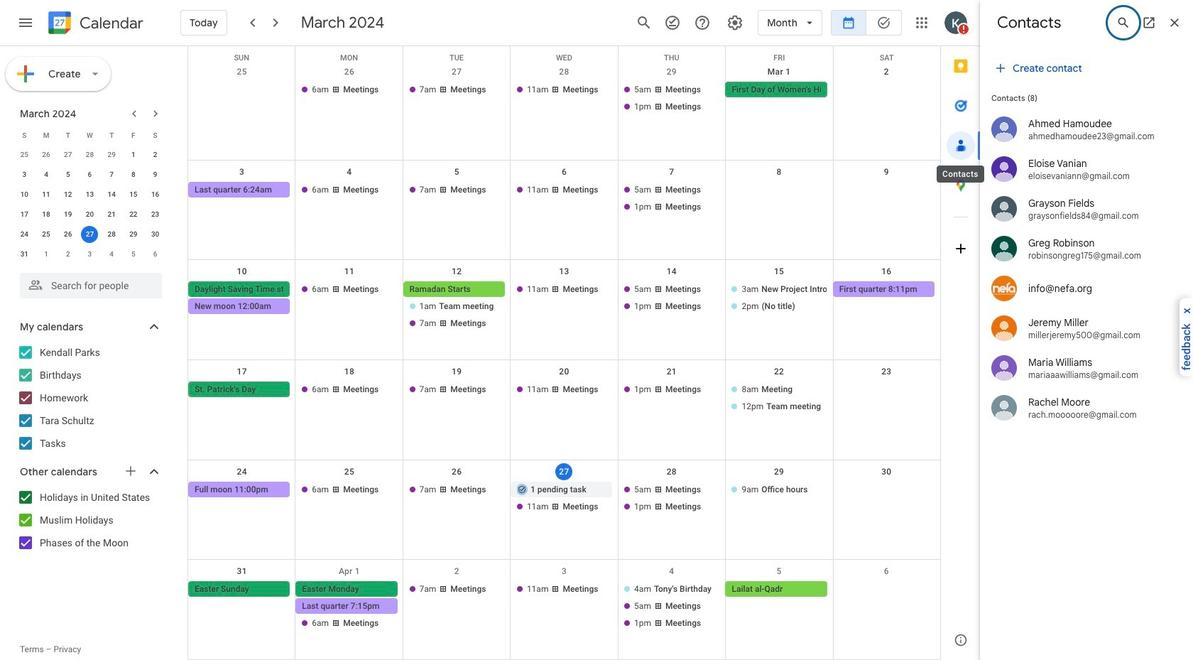Task type: locate. For each thing, give the bounding box(es) containing it.
tab list
[[942, 46, 981, 620]]

14 element
[[103, 186, 120, 203]]

heading inside calendar element
[[77, 15, 143, 32]]

settings menu image
[[727, 14, 744, 31]]

row
[[188, 46, 941, 63], [188, 60, 941, 160], [14, 125, 166, 145], [14, 145, 166, 165], [188, 160, 941, 260], [14, 165, 166, 185], [14, 185, 166, 205], [14, 205, 166, 225], [14, 225, 166, 244], [14, 244, 166, 264], [188, 260, 941, 360], [188, 360, 941, 460], [188, 460, 941, 560], [188, 560, 941, 660]]

february 28 element
[[81, 146, 98, 163]]

13 element
[[81, 186, 98, 203]]

8 element
[[125, 166, 142, 183]]

9 element
[[147, 166, 164, 183]]

12 element
[[60, 186, 77, 203]]

Search for people text field
[[28, 273, 154, 298]]

1 element
[[125, 146, 142, 163]]

heading
[[77, 15, 143, 32]]

19 element
[[60, 206, 77, 223]]

row group
[[14, 145, 166, 264]]

10 element
[[16, 186, 33, 203]]

side panel section
[[941, 46, 981, 660]]

main drawer image
[[17, 14, 34, 31]]

february 25 element
[[16, 146, 33, 163]]

29 element
[[125, 226, 142, 243]]

tab list inside side panel section
[[942, 46, 981, 620]]

18 element
[[38, 206, 55, 223]]

cell
[[188, 82, 296, 116], [618, 82, 726, 116], [618, 182, 726, 216], [726, 182, 833, 216], [833, 182, 941, 216], [79, 225, 101, 244], [188, 282, 296, 333], [403, 282, 511, 333], [618, 282, 726, 333], [726, 282, 833, 333], [726, 382, 833, 416], [511, 482, 618, 516], [618, 482, 726, 516], [296, 582, 403, 633], [618, 582, 726, 633]]

21 element
[[103, 206, 120, 223]]

add other calendars image
[[124, 464, 138, 478]]

16 element
[[147, 186, 164, 203]]

3 element
[[16, 166, 33, 183]]

22 element
[[125, 206, 142, 223]]

6 element
[[81, 166, 98, 183]]

25 element
[[38, 226, 55, 243]]

17 element
[[16, 206, 33, 223]]

26 element
[[60, 226, 77, 243]]

15 element
[[125, 186, 142, 203]]

31 element
[[16, 246, 33, 263]]

my calendars list
[[3, 341, 176, 455]]

grid
[[188, 46, 941, 660]]

february 27 element
[[60, 146, 77, 163]]

other calendars list
[[3, 486, 176, 554]]

5 element
[[60, 166, 77, 183]]

None search field
[[0, 267, 176, 298]]

february 29 element
[[103, 146, 120, 163]]

24 element
[[16, 226, 33, 243]]



Task type: describe. For each thing, give the bounding box(es) containing it.
april 2 element
[[60, 246, 77, 263]]

4 element
[[38, 166, 55, 183]]

2 element
[[147, 146, 164, 163]]

11 element
[[38, 186, 55, 203]]

30 element
[[147, 226, 164, 243]]

20 element
[[81, 206, 98, 223]]

april 3 element
[[81, 246, 98, 263]]

february 26 element
[[38, 146, 55, 163]]

april 4 element
[[103, 246, 120, 263]]

april 6 element
[[147, 246, 164, 263]]

march 2024 grid
[[14, 125, 166, 264]]

27, today element
[[81, 226, 98, 243]]

april 1 element
[[38, 246, 55, 263]]

23 element
[[147, 206, 164, 223]]

april 5 element
[[125, 246, 142, 263]]

7 element
[[103, 166, 120, 183]]

cell inside 'march 2024' grid
[[79, 225, 101, 244]]

calendar element
[[45, 9, 143, 40]]

28 element
[[103, 226, 120, 243]]



Task type: vqa. For each thing, say whether or not it's contained in the screenshot.
February 25 element
yes



